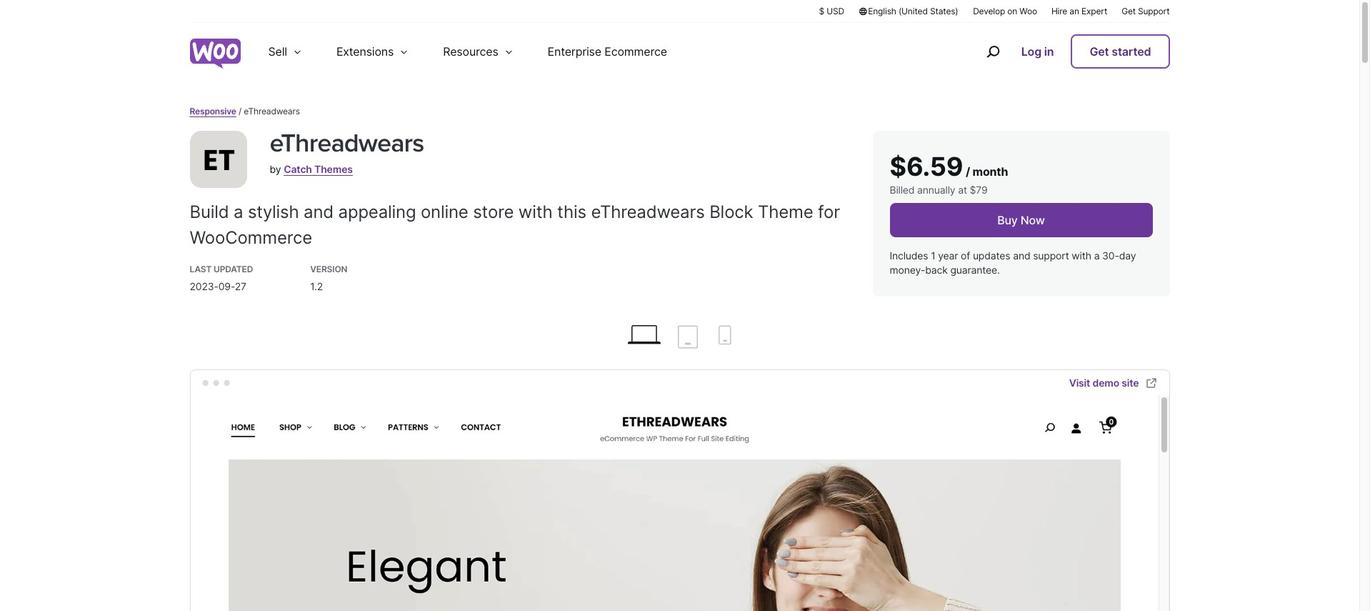 Task type: vqa. For each thing, say whether or not it's contained in the screenshot.
and in includes 1 year of updates and support with a 30-day money-back guarantee.
yes



Task type: describe. For each thing, give the bounding box(es) containing it.
/
[[966, 164, 971, 179]]

get support
[[1122, 6, 1170, 16]]

block
[[710, 202, 754, 222]]

english
[[869, 6, 897, 16]]

service navigation menu element
[[956, 28, 1170, 75]]

money-
[[890, 264, 926, 276]]

started
[[1112, 44, 1152, 59]]

log in link
[[1016, 36, 1060, 67]]

responsive / ethreadwears
[[190, 106, 300, 117]]

buy now
[[998, 213, 1046, 227]]

$79
[[970, 184, 988, 196]]

guarantee.
[[951, 264, 1000, 276]]

catch themes link
[[284, 163, 353, 175]]

stylish
[[248, 202, 299, 222]]

$ usd button
[[819, 5, 845, 17]]

includes 1 year of updates and support with a 30-day money-back guarantee.
[[890, 250, 1137, 276]]

month
[[973, 164, 1009, 179]]

for
[[818, 202, 840, 222]]

extensions button
[[319, 23, 426, 80]]

(united
[[899, 6, 928, 16]]

get support link
[[1122, 5, 1170, 17]]

billed
[[890, 184, 915, 196]]

develop
[[974, 6, 1006, 16]]

buy
[[998, 213, 1018, 227]]

ethreadwears inside build a stylish and appealing online store with this ethreadwears block theme for woocommerce
[[591, 202, 705, 222]]

1
[[931, 250, 936, 262]]

27
[[235, 280, 247, 292]]

/ ethreadwears
[[239, 106, 300, 117]]

$
[[819, 6, 825, 16]]

version 1.2
[[310, 264, 348, 292]]

appealing
[[338, 202, 416, 222]]

build
[[190, 202, 229, 222]]

last
[[190, 264, 212, 275]]

enterprise ecommerce link
[[531, 23, 685, 80]]

build a stylish and appealing online store with this ethreadwears block theme for woocommerce
[[190, 202, 840, 248]]

annually
[[918, 184, 956, 196]]

woo
[[1020, 6, 1038, 16]]

updates
[[973, 250, 1011, 262]]

a inside build a stylish and appealing online store with this ethreadwears block theme for woocommerce
[[234, 202, 243, 222]]

ethreadwears by catch themes
[[270, 128, 424, 175]]

hire an expert
[[1052, 6, 1108, 16]]

now
[[1021, 213, 1046, 227]]

woocommerce
[[190, 227, 312, 248]]

a inside includes 1 year of updates and support with a 30-day money-back guarantee.
[[1095, 250, 1100, 262]]

and inside build a stylish and appealing online store with this ethreadwears block theme for woocommerce
[[304, 202, 334, 222]]

themes
[[315, 163, 353, 175]]

english (united states)
[[869, 6, 959, 16]]

09-
[[219, 280, 235, 292]]

at
[[959, 184, 968, 196]]

in
[[1045, 44, 1055, 59]]

back
[[926, 264, 948, 276]]

support
[[1034, 250, 1070, 262]]

visit demo site link
[[1070, 374, 1158, 392]]

store
[[473, 202, 514, 222]]

responsive
[[190, 106, 236, 117]]



Task type: locate. For each thing, give the bounding box(es) containing it.
usd
[[827, 6, 845, 16]]

$ usd
[[819, 6, 845, 16]]

online
[[421, 202, 469, 222]]

0 horizontal spatial and
[[304, 202, 334, 222]]

an
[[1070, 6, 1080, 16]]

get
[[1122, 6, 1136, 16], [1090, 44, 1110, 59]]

1 vertical spatial ethreadwears
[[591, 202, 705, 222]]

1 vertical spatial a
[[1095, 250, 1100, 262]]

get started
[[1090, 44, 1152, 59]]

$6.59
[[890, 151, 964, 182]]

last updated 2023-09-27
[[190, 264, 253, 292]]

1 vertical spatial with
[[1072, 250, 1092, 262]]

search image
[[982, 40, 1005, 63]]

hire an expert link
[[1052, 5, 1108, 17]]

sell button
[[251, 23, 319, 80]]

log in
[[1022, 44, 1055, 59]]

includes
[[890, 250, 929, 262]]

hire
[[1052, 6, 1068, 16]]

ethreadwears
[[270, 128, 424, 159], [591, 202, 705, 222]]

get for get support
[[1122, 6, 1136, 16]]

demo
[[1093, 377, 1120, 389]]

with left 30-
[[1072, 250, 1092, 262]]

support
[[1139, 6, 1170, 16]]

1 vertical spatial and
[[1014, 250, 1031, 262]]

get left started
[[1090, 44, 1110, 59]]

get for get started
[[1090, 44, 1110, 59]]

$6.59 / month billed annually at $79
[[890, 151, 1009, 196]]

30-
[[1103, 250, 1120, 262]]

day
[[1120, 250, 1137, 262]]

1 horizontal spatial with
[[1072, 250, 1092, 262]]

with
[[519, 202, 553, 222], [1072, 250, 1092, 262]]

get left support
[[1122, 6, 1136, 16]]

1 horizontal spatial ethreadwears
[[591, 202, 705, 222]]

develop on woo link
[[974, 5, 1038, 17]]

and down catch themes link on the top
[[304, 202, 334, 222]]

english (united states) button
[[859, 5, 959, 17]]

0 vertical spatial a
[[234, 202, 243, 222]]

and
[[304, 202, 334, 222], [1014, 250, 1031, 262]]

site
[[1122, 377, 1140, 389]]

enterprise ecommerce
[[548, 44, 667, 59]]

get inside service navigation menu element
[[1090, 44, 1110, 59]]

1 horizontal spatial a
[[1095, 250, 1100, 262]]

0 horizontal spatial ethreadwears
[[270, 128, 424, 159]]

ecommerce
[[605, 44, 667, 59]]

theme
[[758, 202, 814, 222]]

log
[[1022, 44, 1042, 59]]

product icon image
[[190, 131, 247, 188]]

updated
[[214, 264, 253, 275]]

buy now link
[[890, 203, 1153, 237]]

0 horizontal spatial get
[[1090, 44, 1110, 59]]

of
[[961, 250, 971, 262]]

version
[[310, 264, 348, 275]]

a up woocommerce
[[234, 202, 243, 222]]

get started link
[[1072, 34, 1170, 69]]

0 vertical spatial ethreadwears
[[270, 128, 424, 159]]

on
[[1008, 6, 1018, 16]]

responsive link
[[190, 106, 236, 117]]

extensions
[[337, 44, 394, 59]]

0 vertical spatial with
[[519, 202, 553, 222]]

breadcrumb element
[[190, 105, 1170, 118]]

visit demo site
[[1070, 377, 1140, 389]]

a
[[234, 202, 243, 222], [1095, 250, 1100, 262]]

with for a
[[1072, 250, 1092, 262]]

1 vertical spatial get
[[1090, 44, 1110, 59]]

sell
[[268, 44, 287, 59]]

0 vertical spatial and
[[304, 202, 334, 222]]

0 horizontal spatial a
[[234, 202, 243, 222]]

with left this
[[519, 202, 553, 222]]

2023-
[[190, 280, 219, 292]]

with inside build a stylish and appealing online store with this ethreadwears block theme for woocommerce
[[519, 202, 553, 222]]

expert
[[1082, 6, 1108, 16]]

and inside includes 1 year of updates and support with a 30-day money-back guarantee.
[[1014, 250, 1031, 262]]

resources
[[443, 44, 499, 59]]

resources button
[[426, 23, 531, 80]]

1.2
[[310, 280, 323, 292]]

with for this
[[519, 202, 553, 222]]

states)
[[931, 6, 959, 16]]

develop on woo
[[974, 6, 1038, 16]]

and left support at right
[[1014, 250, 1031, 262]]

1 horizontal spatial get
[[1122, 6, 1136, 16]]

0 horizontal spatial with
[[519, 202, 553, 222]]

1 horizontal spatial and
[[1014, 250, 1031, 262]]

catch
[[284, 163, 312, 175]]

with inside includes 1 year of updates and support with a 30-day money-back guarantee.
[[1072, 250, 1092, 262]]

year
[[939, 250, 959, 262]]

by
[[270, 163, 281, 175]]

a left 30-
[[1095, 250, 1100, 262]]

enterprise
[[548, 44, 602, 59]]

0 vertical spatial get
[[1122, 6, 1136, 16]]

visit
[[1070, 377, 1091, 389]]

this
[[558, 202, 587, 222]]



